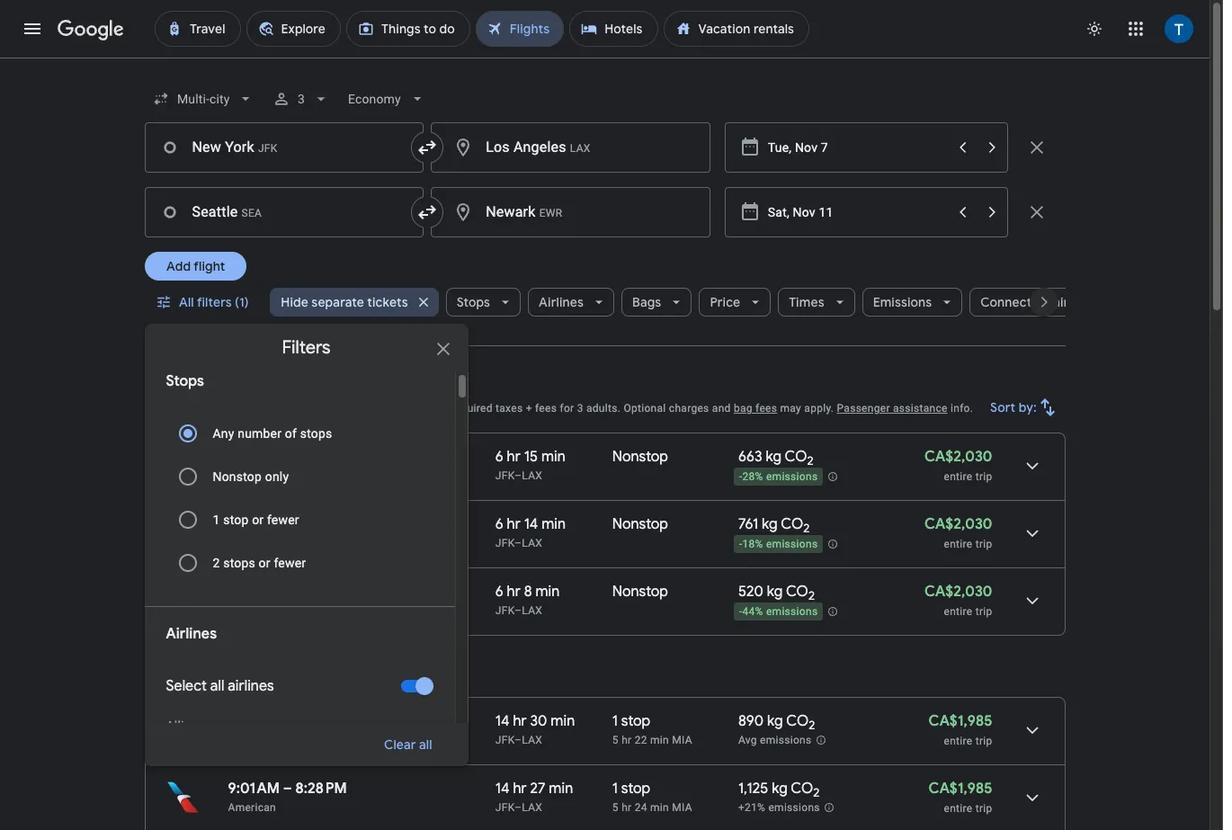 Task type: vqa. For each thing, say whether or not it's contained in the screenshot.
topmost Skywest
no



Task type: describe. For each thing, give the bounding box(es) containing it.
min for 6 hr 14 min
[[542, 515, 566, 533]]

+21%
[[739, 802, 766, 814]]

– left 2:44 pm text box on the left bottom of page
[[289, 515, 298, 533]]

hide separate tickets button
[[270, 281, 439, 324]]

other
[[144, 664, 194, 686]]

co for 1,125
[[791, 780, 814, 798]]

30
[[530, 713, 547, 731]]

9:01 am – 8:28 pm american
[[228, 780, 347, 814]]

Departure time: 11:30 AM. text field
[[228, 515, 286, 533]]

6 hr 15 min jfk – lax
[[496, 448, 566, 482]]

hr for 14 hr 27 min
[[513, 780, 527, 798]]

layover (1 of 1) is a 5 hr 24 min layover at miami international airport in miami. element
[[613, 801, 730, 815]]

3 button
[[265, 77, 337, 121]]

flight details. leaves john f. kennedy international airport at 9:01 am on tuesday, november 7 and arrives at los angeles international airport at 8:28 pm on tuesday, november 7. image
[[1011, 776, 1054, 820]]

flights for other
[[198, 664, 251, 686]]

lax for 30
[[522, 734, 543, 747]]

any
[[213, 426, 234, 441]]

sort by: button
[[983, 386, 1066, 429]]

entire for 890
[[944, 735, 973, 748]]

– right 7:30 am
[[285, 713, 294, 731]]

Departure time: 7:30 AM. text field
[[228, 713, 282, 731]]

jfk for 14 hr 27 min
[[496, 802, 515, 814]]

ca$1,985 entire trip for 890
[[929, 713, 993, 748]]

14 for 27
[[496, 780, 510, 798]]

charges
[[669, 402, 709, 415]]

7:30 am – 7:00 pm
[[228, 713, 352, 731]]

avg emissions
[[739, 734, 812, 747]]

2030 canadian dollars text field for 761
[[925, 515, 993, 533]]

emissions down 890 kg co 2
[[760, 734, 812, 747]]

filters
[[282, 336, 331, 359]]

clear all
[[384, 737, 432, 753]]

ca$2,030 for 761
[[925, 515, 993, 533]]

prices include required taxes + fees for 3 adults. optional charges and bag fees may apply. passenger assistance
[[377, 402, 948, 415]]

-18% emissions
[[739, 538, 818, 551]]

2 for 761
[[804, 521, 810, 536]]

optional
[[624, 402, 666, 415]]

520
[[739, 583, 764, 601]]

2 fees from the left
[[756, 402, 777, 415]]

total duration 14 hr 30 min. element
[[496, 713, 613, 733]]

all for select
[[210, 677, 224, 695]]

flight details. leaves john f. kennedy international airport at 1:29 pm on tuesday, november 7 and arrives at los angeles international airport at 4:37 pm on tuesday, november 7. image
[[1011, 579, 1054, 623]]

clear all button
[[362, 723, 454, 766]]

separate
[[312, 294, 364, 310]]

based
[[185, 402, 215, 415]]

kg for 1,125
[[772, 780, 788, 798]]

27
[[530, 780, 546, 798]]

clear
[[384, 737, 416, 753]]

select all airlines
[[166, 677, 274, 695]]

main menu image
[[22, 18, 43, 40]]

co for 761
[[781, 515, 804, 533]]

8:28 pm
[[296, 780, 347, 798]]

emissions down 1,125 kg co 2
[[769, 802, 820, 814]]

ca$1,985 for 1,125
[[929, 780, 993, 798]]

– inside 14 hr 27 min jfk – lax
[[515, 802, 522, 814]]

fewer for 2 stops or fewer
[[274, 556, 306, 570]]

sort
[[990, 399, 1016, 416]]

nonstop only
[[213, 470, 289, 484]]

loading results progress bar
[[0, 58, 1210, 61]]

lax for 8
[[522, 605, 543, 617]]

remove flight from new york to los angeles on tue, nov 7 image
[[1026, 137, 1048, 158]]

on
[[218, 402, 231, 415]]

mia for 890
[[672, 734, 693, 747]]

- for 663
[[739, 471, 743, 483]]

– inside 9:01 am – 8:28 pm american
[[283, 780, 292, 798]]

2:44 pm
[[301, 515, 354, 533]]

airlines inside airlines popup button
[[539, 294, 584, 310]]

best
[[144, 374, 182, 397]]

2 for 520
[[809, 589, 815, 604]]

trip for 890
[[976, 735, 993, 748]]

min inside 1 stop 5 hr 24 min mia
[[650, 802, 669, 814]]

by:
[[1019, 399, 1037, 416]]

kg for 890
[[767, 713, 783, 731]]

1 stop 5 hr 24 min mia
[[613, 780, 693, 814]]

2 for 663
[[807, 454, 814, 469]]

total duration 6 hr 8 min. element
[[496, 583, 613, 604]]

761
[[739, 515, 759, 533]]

remove flight from seattle to newark on sat, nov 11 image
[[1026, 202, 1048, 223]]

nonstop flight. element for 6 hr 8 min
[[613, 583, 668, 604]]

apply.
[[805, 402, 834, 415]]

Arrival time: 8:28 PM. text field
[[296, 780, 347, 798]]

emissions for 663
[[766, 471, 818, 483]]

price
[[234, 402, 259, 415]]

7:30 am
[[228, 713, 282, 731]]

hr for 6 hr 8 min
[[507, 583, 521, 601]]

any number of stops
[[213, 426, 332, 441]]

tickets
[[367, 294, 408, 310]]

change appearance image
[[1073, 7, 1116, 50]]

– inside 14 hr 30 min jfk – lax
[[515, 734, 522, 747]]

emissions for 761
[[766, 538, 818, 551]]

min for 6 hr 8 min
[[536, 583, 560, 601]]

main content containing best flights to los angeles
[[144, 361, 1066, 830]]

min for 14 hr 30 min
[[551, 713, 575, 731]]

stops button
[[446, 281, 521, 324]]

11:30 am – 2:44 pm
[[228, 515, 354, 533]]

nonstop flight. element for 6 hr 14 min
[[613, 515, 668, 536]]

co for 520
[[786, 583, 809, 601]]

co for 663
[[785, 448, 807, 466]]

min for 6 hr 15 min
[[541, 448, 566, 466]]

avg
[[739, 734, 757, 747]]

14 for 30
[[496, 713, 510, 731]]

assistance
[[893, 402, 948, 415]]

ca$2,030 entire trip for 761
[[925, 515, 993, 551]]

3 inside main content
[[577, 402, 584, 415]]

hr for 14 hr 30 min
[[513, 713, 527, 731]]

jfk for 6 hr 14 min
[[496, 537, 515, 550]]

ca$2,030 entire trip for 663
[[925, 448, 993, 483]]

0 vertical spatial stops
[[300, 426, 332, 441]]

add flight
[[166, 258, 225, 274]]

hr inside 1 stop 5 hr 24 min mia
[[622, 802, 632, 814]]

jfk for 14 hr 30 min
[[496, 734, 515, 747]]

connecting airports button
[[970, 281, 1132, 324]]

-28% emissions
[[739, 471, 818, 483]]

min inside 1 stop 5 hr 22 min mia
[[650, 734, 669, 747]]

520 kg co 2
[[739, 583, 815, 604]]

hr inside 1 stop 5 hr 22 min mia
[[622, 734, 632, 747]]

761 kg co 2
[[739, 515, 810, 536]]

bag
[[734, 402, 753, 415]]

all filters (1)
[[179, 294, 249, 310]]

1 stop or fewer
[[213, 513, 299, 527]]

jfk for 6 hr 15 min
[[496, 470, 515, 482]]

stop for 14 hr 27 min
[[621, 780, 651, 798]]

passenger
[[837, 402, 890, 415]]

airlines
[[228, 677, 274, 695]]

2 for 890
[[809, 718, 815, 733]]

24
[[635, 802, 648, 814]]

1 vertical spatial stops
[[223, 556, 255, 570]]

663 kg co 2
[[739, 448, 814, 469]]

3 inside popup button
[[298, 92, 305, 106]]

nonstop for 6 hr 15 min
[[613, 448, 668, 466]]

- for 761
[[739, 538, 743, 551]]

1985 Canadian dollars text field
[[929, 780, 993, 798]]

total duration 6 hr 15 min. element
[[496, 448, 613, 469]]

add flight button
[[144, 252, 246, 281]]

total duration 6 hr 14 min. element
[[496, 515, 613, 536]]

swap origin and destination. image
[[417, 137, 438, 158]]

passenger assistance button
[[837, 402, 948, 415]]

add
[[166, 258, 190, 274]]

6 for 6 hr 15 min
[[496, 448, 504, 466]]

14 inside 6 hr 14 min jfk – lax
[[524, 515, 538, 533]]

leaves john f. kennedy international airport at 7:30 am on tuesday, november 7 and arrives at los angeles international airport at 7:00 pm on tuesday, november 7. element
[[228, 713, 352, 731]]



Task type: locate. For each thing, give the bounding box(es) containing it.
3 trip from the top
[[976, 605, 993, 618]]

stop inside stops option group
[[223, 513, 249, 527]]

trip left flight details. leaves john f. kennedy international airport at 11:30 am on tuesday, november 7 and arrives at los angeles international airport at 2:44 pm on tuesday, november 7. "image"
[[976, 538, 993, 551]]

none search field containing filters
[[144, 77, 1132, 830]]

min inside 6 hr 8 min jfk – lax
[[536, 583, 560, 601]]

and
[[262, 402, 281, 415], [712, 402, 731, 415]]

0 vertical spatial stop
[[223, 513, 249, 527]]

swap origin and destination. image
[[417, 202, 438, 223]]

Arrival time: 7:00 PM. text field
[[297, 713, 352, 731]]

1 up layover (1 of 1) is a 5 hr 22 min layover at miami international airport in miami. element
[[613, 713, 618, 731]]

jfk inside 6 hr 14 min jfk – lax
[[496, 537, 515, 550]]

5 inside 1 stop 5 hr 24 min mia
[[613, 802, 619, 814]]

main content
[[144, 361, 1066, 830]]

1 vertical spatial ca$1,985 entire trip
[[929, 780, 993, 815]]

kg up the -28% emissions
[[766, 448, 782, 466]]

of
[[285, 426, 297, 441]]

18%
[[743, 538, 763, 551]]

None text field
[[431, 122, 711, 173]]

6
[[496, 448, 504, 466], [496, 515, 504, 533], [496, 583, 504, 601]]

1 vertical spatial mia
[[672, 802, 693, 814]]

1 5 from the top
[[613, 734, 619, 747]]

5 entire from the top
[[944, 802, 973, 815]]

2 inside 663 kg co 2
[[807, 454, 814, 469]]

2 up -18% emissions
[[804, 521, 810, 536]]

kg inside 1,125 kg co 2
[[772, 780, 788, 798]]

- down the '663'
[[739, 471, 743, 483]]

1 delta from the top
[[228, 470, 254, 482]]

2 vertical spatial 1
[[613, 780, 618, 798]]

2030 Canadian dollars text field
[[925, 515, 993, 533], [925, 583, 993, 601]]

– down total duration 14 hr 30 min. element
[[515, 734, 522, 747]]

stop up 24
[[621, 780, 651, 798]]

0 vertical spatial 1
[[213, 513, 220, 527]]

nonstop flight. element for 6 hr 15 min
[[613, 448, 668, 469]]

airports
[[1054, 294, 1102, 310]]

3 ca$2,030 entire trip from the top
[[925, 583, 993, 618]]

leaves john f. kennedy international airport at 11:30 am on tuesday, november 7 and arrives at los angeles international airport at 2:44 pm on tuesday, november 7. element
[[228, 515, 354, 533]]

entire down 1985 canadian dollars text box
[[944, 735, 973, 748]]

entire for 520
[[944, 605, 973, 618]]

2 6 from the top
[[496, 515, 504, 533]]

flight details. leaves john f. kennedy international airport at 7:30 am on tuesday, november 7 and arrives at los angeles international airport at 7:00 pm on tuesday, november 7. image
[[1011, 709, 1054, 752]]

hide
[[281, 294, 309, 310]]

2 and from the left
[[712, 402, 731, 415]]

0 vertical spatial stops
[[457, 294, 490, 310]]

delta left only
[[228, 470, 254, 482]]

hr left 8 at the left bottom of the page
[[507, 583, 521, 601]]

2 lax from the top
[[522, 537, 543, 550]]

hr inside 6 hr 15 min jfk – lax
[[507, 448, 521, 466]]

mia
[[672, 734, 693, 747], [672, 802, 693, 814]]

kg up avg emissions
[[767, 713, 783, 731]]

–
[[515, 470, 522, 482], [289, 515, 298, 533], [515, 537, 522, 550], [515, 605, 522, 617], [285, 713, 294, 731], [515, 734, 522, 747], [283, 780, 292, 798], [515, 802, 522, 814]]

1 fees from the left
[[535, 402, 557, 415]]

14 hr 27 min jfk – lax
[[496, 780, 573, 814]]

1 trip from the top
[[976, 471, 993, 483]]

1 entire from the top
[[944, 471, 973, 483]]

2 trip from the top
[[976, 538, 993, 551]]

flight
[[193, 258, 225, 274]]

6 left 8 at the left bottom of the page
[[496, 583, 504, 601]]

mia for 1,125
[[672, 802, 693, 814]]

hr for 6 hr 14 min
[[507, 515, 521, 533]]

– inside 6 hr 15 min jfk – lax
[[515, 470, 522, 482]]

0 horizontal spatial stops
[[166, 372, 204, 390]]

stops right tickets
[[457, 294, 490, 310]]

1 and from the left
[[262, 402, 281, 415]]

2030 canadian dollars text field down ca$2,030 text box
[[925, 515, 993, 533]]

1 inside 1 stop 5 hr 24 min mia
[[613, 780, 618, 798]]

kg inside 520 kg co 2
[[767, 583, 783, 601]]

2 5 from the top
[[613, 802, 619, 814]]

1 mia from the top
[[672, 734, 693, 747]]

trip for 520
[[976, 605, 993, 618]]

0 vertical spatial mia
[[672, 734, 693, 747]]

stops down "11:30 am"
[[223, 556, 255, 570]]

2 ca$2,030 from the top
[[925, 515, 993, 533]]

2 for 1,125
[[814, 786, 820, 801]]

all filters (1) button
[[144, 281, 263, 324]]

2 vertical spatial ca$2,030
[[925, 583, 993, 601]]

0 vertical spatial ca$1,985
[[929, 713, 993, 731]]

1 for 7:00 pm
[[613, 713, 618, 731]]

trip down 1985 canadian dollars text box
[[976, 735, 993, 748]]

trip for 663
[[976, 471, 993, 483]]

6 hr 14 min jfk – lax
[[496, 515, 566, 550]]

nonstop flight. element
[[613, 448, 668, 469], [613, 515, 668, 536], [613, 583, 668, 604]]

may
[[780, 402, 802, 415]]

– down total duration 6 hr 8 min. element
[[515, 605, 522, 617]]

1 vertical spatial stops
[[166, 372, 204, 390]]

1 horizontal spatial stops
[[300, 426, 332, 441]]

hr left 30
[[513, 713, 527, 731]]

taxes
[[496, 402, 523, 415]]

1 vertical spatial 14
[[496, 713, 510, 731]]

1 vertical spatial 2030 canadian dollars text field
[[925, 583, 993, 601]]

1 horizontal spatial 3
[[577, 402, 584, 415]]

1 nonstop flight. element from the top
[[613, 448, 668, 469]]

close dialog image
[[432, 338, 454, 360]]

2 vertical spatial ca$2,030 entire trip
[[925, 583, 993, 618]]

trip for 761
[[976, 538, 993, 551]]

1 1 stop flight. element from the top
[[613, 713, 651, 733]]

1985 Canadian dollars text field
[[929, 713, 993, 731]]

departure text field for remove flight from new york to los angeles on tue, nov 7 "icon"
[[768, 123, 947, 172]]

2 vertical spatial 14
[[496, 780, 510, 798]]

nonstop inside stops option group
[[213, 470, 262, 484]]

0 vertical spatial delta
[[228, 470, 254, 482]]

jfk down total duration 6 hr 15 min. element
[[496, 470, 515, 482]]

lax inside 14 hr 30 min jfk – lax
[[522, 734, 543, 747]]

28%
[[743, 471, 763, 483]]

1 ca$1,985 from the top
[[929, 713, 993, 731]]

0 horizontal spatial fees
[[535, 402, 557, 415]]

stops
[[300, 426, 332, 441], [223, 556, 255, 570]]

14 inside 14 hr 27 min jfk – lax
[[496, 780, 510, 798]]

2 inside 890 kg co 2
[[809, 718, 815, 733]]

2 vertical spatial stop
[[621, 780, 651, 798]]

trip left flight details. leaves john f. kennedy international airport at 1:29 pm on tuesday, november 7 and arrives at los angeles international airport at 4:37 pm on tuesday, november 7. icon
[[976, 605, 993, 618]]

5 for 14 hr 30 min
[[613, 734, 619, 747]]

4 trip from the top
[[976, 735, 993, 748]]

lax down 30
[[522, 734, 543, 747]]

ca$1,985 up 1985 canadian dollars text field in the right bottom of the page
[[929, 713, 993, 731]]

– down the total duration 14 hr 27 min. element
[[515, 802, 522, 814]]

co inside 890 kg co 2
[[786, 713, 809, 731]]

lax
[[522, 470, 543, 482], [522, 537, 543, 550], [522, 605, 543, 617], [522, 734, 543, 747], [522, 802, 543, 814]]

min inside 6 hr 15 min jfk – lax
[[541, 448, 566, 466]]

1 vertical spatial 5
[[613, 802, 619, 814]]

1 vertical spatial departure text field
[[768, 188, 947, 237]]

1 vertical spatial -
[[739, 538, 743, 551]]

min for 14 hr 27 min
[[549, 780, 573, 798]]

ca$1,985 down 1985 canadian dollars text box
[[929, 780, 993, 798]]

1 horizontal spatial all
[[419, 737, 432, 753]]

lax for 27
[[522, 802, 543, 814]]

2 inside 520 kg co 2
[[809, 589, 815, 604]]

stop
[[223, 513, 249, 527], [621, 713, 651, 731], [621, 780, 651, 798]]

times
[[789, 294, 825, 310]]

co
[[785, 448, 807, 466], [781, 515, 804, 533], [786, 583, 809, 601], [786, 713, 809, 731], [791, 780, 814, 798]]

0 vertical spatial 3
[[298, 92, 305, 106]]

nonstop
[[613, 448, 668, 466], [213, 470, 262, 484], [613, 515, 668, 533], [613, 583, 668, 601]]

min inside 6 hr 14 min jfk – lax
[[542, 515, 566, 533]]

1 horizontal spatial stops
[[457, 294, 490, 310]]

ca$1,985 entire trip for 1,125
[[929, 780, 993, 815]]

prices
[[377, 402, 409, 415]]

min inside 14 hr 27 min jfk – lax
[[549, 780, 573, 798]]

14 hr 30 min jfk – lax
[[496, 713, 575, 747]]

890
[[739, 713, 764, 731]]

bags
[[633, 294, 662, 310]]

0 horizontal spatial and
[[262, 402, 281, 415]]

0 vertical spatial 6
[[496, 448, 504, 466]]

1 horizontal spatial and
[[712, 402, 731, 415]]

5 left 24
[[613, 802, 619, 814]]

2 vertical spatial 6
[[496, 583, 504, 601]]

ca$2,030 entire trip left flight details. leaves john f. kennedy international airport at 1:29 pm on tuesday, november 7 and arrives at los angeles international airport at 4:37 pm on tuesday, november 7. icon
[[925, 583, 993, 618]]

14 left '27'
[[496, 780, 510, 798]]

5 for 14 hr 27 min
[[613, 802, 619, 814]]

15
[[524, 448, 538, 466]]

1 vertical spatial airlines
[[166, 625, 217, 643]]

1 stop 5 hr 22 min mia
[[613, 713, 693, 747]]

6 for 6 hr 14 min
[[496, 515, 504, 533]]

(1)
[[234, 294, 249, 310]]

0 vertical spatial ca$1,985 entire trip
[[929, 713, 993, 748]]

kg inside 663 kg co 2
[[766, 448, 782, 466]]

3 jfk from the top
[[496, 605, 515, 617]]

1 vertical spatial ca$2,030
[[925, 515, 993, 533]]

2 up the -28% emissions
[[807, 454, 814, 469]]

stops option group
[[166, 412, 433, 585]]

0 horizontal spatial airlines
[[166, 625, 217, 643]]

ca$1,985 for 890
[[929, 713, 993, 731]]

layover (1 of 1) is a 5 hr 22 min layover at miami international airport in miami. element
[[613, 733, 730, 748]]

3 entire from the top
[[944, 605, 973, 618]]

stops
[[457, 294, 490, 310], [166, 372, 204, 390]]

2 inside 761 kg co 2
[[804, 521, 810, 536]]

1 ca$2,030 from the top
[[925, 448, 993, 466]]

2 ca$1,985 entire trip from the top
[[929, 780, 993, 815]]

kg for 761
[[762, 515, 778, 533]]

ca$1,985 entire trip up 1985 canadian dollars text field in the right bottom of the page
[[929, 713, 993, 748]]

total duration 14 hr 27 min. element
[[496, 780, 613, 801]]

0 vertical spatial airlines
[[539, 294, 584, 310]]

– left 8:28 pm
[[283, 780, 292, 798]]

ranked
[[144, 402, 182, 415]]

stop up 22
[[621, 713, 651, 731]]

emissions
[[766, 471, 818, 483], [766, 538, 818, 551], [766, 606, 818, 618], [760, 734, 812, 747], [769, 802, 820, 814]]

delta for 6 hr 15 min
[[228, 470, 254, 482]]

kg up +21% emissions
[[772, 780, 788, 798]]

airlines right stops popup button
[[539, 294, 584, 310]]

jfk inside 14 hr 30 min jfk – lax
[[496, 734, 515, 747]]

select
[[166, 677, 207, 695]]

2 departure text field from the top
[[768, 188, 947, 237]]

jfk for 6 hr 8 min
[[496, 605, 515, 617]]

kg for 663
[[766, 448, 782, 466]]

1 stop flight. element for 14 hr 30 min
[[613, 713, 651, 733]]

6 for 6 hr 8 min
[[496, 583, 504, 601]]

stop inside 1 stop 5 hr 22 min mia
[[621, 713, 651, 731]]

jfk down total duration 14 hr 30 min. element
[[496, 734, 515, 747]]

1 for 8:28 pm
[[613, 780, 618, 798]]

2 mia from the top
[[672, 802, 693, 814]]

0 horizontal spatial stops
[[223, 556, 255, 570]]

lax down total duration 6 hr 14 min. element
[[522, 537, 543, 550]]

lax inside 6 hr 8 min jfk – lax
[[522, 605, 543, 617]]

flight details. leaves john f. kennedy international airport at 8:00 am on tuesday, november 7 and arrives at los angeles international airport at 11:15 am on tuesday, november 7. image
[[1011, 444, 1054, 488]]

lax down '27'
[[522, 802, 543, 814]]

1 vertical spatial nonstop flight. element
[[613, 515, 668, 536]]

emissions button
[[862, 281, 963, 324]]

hr down 6 hr 15 min jfk – lax
[[507, 515, 521, 533]]

co inside 663 kg co 2
[[785, 448, 807, 466]]

– inside 6 hr 8 min jfk – lax
[[515, 605, 522, 617]]

lax inside 6 hr 15 min jfk – lax
[[522, 470, 543, 482]]

emissions for 520
[[766, 606, 818, 618]]

next image
[[1022, 281, 1066, 324]]

6 left 15
[[496, 448, 504, 466]]

2 up avg emissions
[[809, 718, 815, 733]]

min right 24
[[650, 802, 669, 814]]

ca$2,030
[[925, 448, 993, 466], [925, 515, 993, 533], [925, 583, 993, 601]]

11:30 am
[[228, 515, 286, 533]]

7:00 pm
[[297, 713, 352, 731]]

lax inside 14 hr 27 min jfk – lax
[[522, 802, 543, 814]]

min inside 14 hr 30 min jfk – lax
[[551, 713, 575, 731]]

4 jfk from the top
[[496, 734, 515, 747]]

1 vertical spatial flights
[[198, 664, 251, 686]]

hr inside 14 hr 30 min jfk – lax
[[513, 713, 527, 731]]

5 trip from the top
[[976, 802, 993, 815]]

14 left 30
[[496, 713, 510, 731]]

lax inside 6 hr 14 min jfk – lax
[[522, 537, 543, 550]]

1 vertical spatial 3
[[577, 402, 584, 415]]

3 ca$2,030 from the top
[[925, 583, 993, 601]]

1 vertical spatial delta
[[228, 605, 254, 617]]

co inside 520 kg co 2
[[786, 583, 809, 601]]

co inside 761 kg co 2
[[781, 515, 804, 533]]

jfk down total duration 6 hr 14 min. element
[[496, 537, 515, 550]]

1 vertical spatial 1 stop flight. element
[[613, 780, 651, 801]]

filters
[[196, 294, 231, 310]]

airlines up other flights on the bottom of page
[[166, 625, 217, 643]]

5 jfk from the top
[[496, 802, 515, 814]]

1 ca$1,985 entire trip from the top
[[929, 713, 993, 748]]

0 vertical spatial 5
[[613, 734, 619, 747]]

1 stop flight. element up 24
[[613, 780, 651, 801]]

1 jfk from the top
[[496, 470, 515, 482]]

connecting
[[981, 294, 1051, 310]]

3 nonstop flight. element from the top
[[613, 583, 668, 604]]

None text field
[[144, 122, 424, 173], [144, 187, 424, 238], [431, 187, 711, 238], [144, 122, 424, 173], [144, 187, 424, 238], [431, 187, 711, 238]]

bags button
[[622, 281, 692, 324]]

3
[[298, 92, 305, 106], [577, 402, 584, 415]]

flights
[[186, 374, 238, 397], [198, 664, 251, 686]]

2030 canadian dollars text field for 520
[[925, 583, 993, 601]]

ca$2,030 entire trip left flight details. leaves john f. kennedy international airport at 11:30 am on tuesday, november 7 and arrives at los angeles international airport at 2:44 pm on tuesday, november 7. "image"
[[925, 515, 993, 551]]

min right 22
[[650, 734, 669, 747]]

2 up -44% emissions
[[809, 589, 815, 604]]

co up the -28% emissions
[[785, 448, 807, 466]]

all right the clear
[[419, 737, 432, 753]]

emissions down 761 kg co 2
[[766, 538, 818, 551]]

1 vertical spatial all
[[419, 737, 432, 753]]

american
[[228, 802, 276, 814]]

leaves john f. kennedy international airport at 9:01 am on tuesday, november 7 and arrives at los angeles international airport at 8:28 pm on tuesday, november 7. element
[[228, 780, 347, 798]]

Departure time: 9:01 AM. text field
[[228, 780, 280, 798]]

- for 520
[[739, 606, 743, 618]]

min right 15
[[541, 448, 566, 466]]

Departure text field
[[768, 123, 947, 172], [768, 188, 947, 237]]

stops down convenience
[[300, 426, 332, 441]]

ca$2,030 left flight details. leaves john f. kennedy international airport at 1:29 pm on tuesday, november 7 and arrives at los angeles international airport at 4:37 pm on tuesday, november 7. icon
[[925, 583, 993, 601]]

delta for 6 hr 8 min
[[228, 605, 254, 617]]

2030 canadian dollars text field left flight details. leaves john f. kennedy international airport at 1:29 pm on tuesday, november 7 and arrives at los angeles international airport at 4:37 pm on tuesday, november 7. icon
[[925, 583, 993, 601]]

1 2030 canadian dollars text field from the top
[[925, 515, 993, 533]]

0 vertical spatial all
[[210, 677, 224, 695]]

hr left 22
[[622, 734, 632, 747]]

fees right "bag"
[[756, 402, 777, 415]]

-44% emissions
[[739, 606, 818, 618]]

entire for 761
[[944, 538, 973, 551]]

and left "bag"
[[712, 402, 731, 415]]

1 vertical spatial ca$2,030 entire trip
[[925, 515, 993, 551]]

co up -44% emissions
[[786, 583, 809, 601]]

stops inside popup button
[[457, 294, 490, 310]]

ca$1,985 entire trip
[[929, 713, 993, 748], [929, 780, 993, 815]]

1 - from the top
[[739, 471, 743, 483]]

0 vertical spatial departure text field
[[768, 123, 947, 172]]

22
[[635, 734, 648, 747]]

ca$2,030 down ca$2,030 text box
[[925, 515, 993, 533]]

min right 8 at the left bottom of the page
[[536, 583, 560, 601]]

sort by:
[[990, 399, 1037, 416]]

2 inside 1,125 kg co 2
[[814, 786, 820, 801]]

trip down 1985 canadian dollars text field in the right bottom of the page
[[976, 802, 993, 815]]

0 vertical spatial -
[[739, 471, 743, 483]]

ca$2,030 down "assistance"
[[925, 448, 993, 466]]

0 vertical spatial 2030 canadian dollars text field
[[925, 515, 993, 533]]

kg for 520
[[767, 583, 783, 601]]

0 horizontal spatial all
[[210, 677, 224, 695]]

1 vertical spatial 1
[[613, 713, 618, 731]]

4 lax from the top
[[522, 734, 543, 747]]

ca$2,030 for 663
[[925, 448, 993, 466]]

adults.
[[587, 402, 621, 415]]

2 inside stops option group
[[213, 556, 220, 570]]

0 vertical spatial ca$2,030
[[925, 448, 993, 466]]

0 vertical spatial 1 stop flight. element
[[613, 713, 651, 733]]

1 lax from the top
[[522, 470, 543, 482]]

fewer for 1 stop or fewer
[[267, 513, 299, 527]]

2 down 1 stop or fewer
[[213, 556, 220, 570]]

kg
[[766, 448, 782, 466], [762, 515, 778, 533], [767, 583, 783, 601], [767, 713, 783, 731], [772, 780, 788, 798]]

1 up layover (1 of 1) is a 5 hr 24 min layover at miami international airport in miami. element
[[613, 780, 618, 798]]

for
[[560, 402, 574, 415]]

delta
[[228, 470, 254, 482], [228, 605, 254, 617]]

2030 Canadian dollars text field
[[925, 448, 993, 466]]

airlines button
[[528, 281, 615, 324]]

ranked based on price and convenience
[[144, 402, 347, 415]]

hr for 6 hr 15 min
[[507, 448, 521, 466]]

hr inside 14 hr 27 min jfk – lax
[[513, 780, 527, 798]]

flights up based
[[186, 374, 238, 397]]

jfk inside 14 hr 27 min jfk – lax
[[496, 802, 515, 814]]

2 ca$1,985 from the top
[[929, 780, 993, 798]]

entire for 663
[[944, 471, 973, 483]]

kg inside 761 kg co 2
[[762, 515, 778, 533]]

entire
[[944, 471, 973, 483], [944, 538, 973, 551], [944, 605, 973, 618], [944, 735, 973, 748], [944, 802, 973, 815]]

stop inside 1 stop 5 hr 24 min mia
[[621, 780, 651, 798]]

angeles
[[297, 374, 364, 397]]

emissions
[[873, 294, 932, 310]]

+21% emissions
[[739, 802, 820, 814]]

5 inside 1 stop 5 hr 22 min mia
[[613, 734, 619, 747]]

2 vertical spatial nonstop flight. element
[[613, 583, 668, 604]]

lax for 14
[[522, 537, 543, 550]]

entire down 1985 canadian dollars text field in the right bottom of the page
[[944, 802, 973, 815]]

entire left flight details. leaves john f. kennedy international airport at 11:30 am on tuesday, november 7 and arrives at los angeles international airport at 2:44 pm on tuesday, november 7. "image"
[[944, 538, 973, 551]]

3 lax from the top
[[522, 605, 543, 617]]

1 ca$2,030 entire trip from the top
[[925, 448, 993, 483]]

1 stop flight. element for 14 hr 27 min
[[613, 780, 651, 801]]

ca$2,030 for 520
[[925, 583, 993, 601]]

jfk inside 6 hr 8 min jfk – lax
[[496, 605, 515, 617]]

0 vertical spatial ca$2,030 entire trip
[[925, 448, 993, 483]]

all for clear
[[419, 737, 432, 753]]

flights for best
[[186, 374, 238, 397]]

kg inside 890 kg co 2
[[767, 713, 783, 731]]

bag fees button
[[734, 402, 777, 415]]

2 vertical spatial -
[[739, 606, 743, 618]]

jfk inside 6 hr 15 min jfk – lax
[[496, 470, 515, 482]]

0 vertical spatial fewer
[[267, 513, 299, 527]]

6 inside 6 hr 15 min jfk – lax
[[496, 448, 504, 466]]

mia right 22
[[672, 734, 693, 747]]

0 vertical spatial or
[[252, 513, 264, 527]]

2 entire from the top
[[944, 538, 973, 551]]

– inside 6 hr 14 min jfk – lax
[[515, 537, 522, 550]]

fewer
[[267, 513, 299, 527], [274, 556, 306, 570]]

all inside button
[[419, 737, 432, 753]]

5 lax from the top
[[522, 802, 543, 814]]

2 2030 canadian dollars text field from the top
[[925, 583, 993, 601]]

1 inside stops option group
[[213, 513, 220, 527]]

14 down 6 hr 15 min jfk – lax
[[524, 515, 538, 533]]

stop down nonstop only at left
[[223, 513, 249, 527]]

other flights
[[144, 664, 251, 686]]

6 inside 6 hr 14 min jfk – lax
[[496, 515, 504, 533]]

2 nonstop flight. element from the top
[[613, 515, 668, 536]]

0 vertical spatial nonstop flight. element
[[613, 448, 668, 469]]

min down 6 hr 15 min jfk – lax
[[542, 515, 566, 533]]

all right select
[[210, 677, 224, 695]]

co up -18% emissions
[[781, 515, 804, 533]]

number
[[238, 426, 282, 441]]

6 inside 6 hr 8 min jfk – lax
[[496, 583, 504, 601]]

1 horizontal spatial airlines
[[539, 294, 584, 310]]

2 jfk from the top
[[496, 537, 515, 550]]

663
[[739, 448, 763, 466]]

trip
[[976, 471, 993, 483], [976, 538, 993, 551], [976, 605, 993, 618], [976, 735, 993, 748], [976, 802, 993, 815]]

los
[[264, 374, 293, 397]]

co up avg emissions
[[786, 713, 809, 731]]

hide separate tickets
[[281, 294, 408, 310]]

entire left flight details. leaves john f. kennedy international airport at 1:29 pm on tuesday, november 7 and arrives at los angeles international airport at 4:37 pm on tuesday, november 7. icon
[[944, 605, 973, 618]]

mia inside 1 stop 5 hr 22 min mia
[[672, 734, 693, 747]]

1,125 kg co 2
[[739, 780, 820, 801]]

1 6 from the top
[[496, 448, 504, 466]]

1 vertical spatial 6
[[496, 515, 504, 533]]

1 inside 1 stop 5 hr 22 min mia
[[613, 713, 618, 731]]

co up +21% emissions
[[791, 780, 814, 798]]

1 stop flight. element
[[613, 713, 651, 733], [613, 780, 651, 801]]

mia right 24
[[672, 802, 693, 814]]

hr left 24
[[622, 802, 632, 814]]

2
[[807, 454, 814, 469], [804, 521, 810, 536], [213, 556, 220, 570], [809, 589, 815, 604], [809, 718, 815, 733], [814, 786, 820, 801]]

hr inside 6 hr 8 min jfk – lax
[[507, 583, 521, 601]]

hr inside 6 hr 14 min jfk – lax
[[507, 515, 521, 533]]

1 departure text field from the top
[[768, 123, 947, 172]]

lax down 15
[[522, 470, 543, 482]]

– down total duration 6 hr 14 min. element
[[515, 537, 522, 550]]

ca$2,030 entire trip for 520
[[925, 583, 993, 618]]

flight details. leaves john f. kennedy international airport at 11:30 am on tuesday, november 7 and arrives at los angeles international airport at 2:44 pm on tuesday, november 7. image
[[1011, 512, 1054, 555]]

2 ca$2,030 entire trip from the top
[[925, 515, 993, 551]]

0 vertical spatial flights
[[186, 374, 238, 397]]

ca$2,030 entire trip
[[925, 448, 993, 483], [925, 515, 993, 551], [925, 583, 993, 618]]

6 down 6 hr 15 min jfk – lax
[[496, 515, 504, 533]]

3 - from the top
[[739, 606, 743, 618]]

1 horizontal spatial fees
[[756, 402, 777, 415]]

9:01 am
[[228, 780, 280, 798]]

jfk down the total duration 14 hr 27 min. element
[[496, 802, 515, 814]]

entire down ca$2,030 text box
[[944, 471, 973, 483]]

1,125
[[739, 780, 769, 798]]

6 hr 8 min jfk – lax
[[496, 583, 560, 617]]

1 vertical spatial ca$1,985
[[929, 780, 993, 798]]

lax down 8 at the left bottom of the page
[[522, 605, 543, 617]]

nonstop for 6 hr 8 min
[[613, 583, 668, 601]]

only
[[265, 470, 289, 484]]

ca$1,985 entire trip left flight details. leaves john f. kennedy international airport at 9:01 am on tuesday, november 7 and arrives at los angeles international airport at 8:28 pm on tuesday, november 7. "icon"
[[929, 780, 993, 815]]

or for stops
[[259, 556, 271, 570]]

entire for 1,125
[[944, 802, 973, 815]]

delta down 2 stops or fewer
[[228, 605, 254, 617]]

price button
[[699, 281, 771, 324]]

1 left "11:30 am"
[[213, 513, 220, 527]]

None search field
[[144, 77, 1132, 830]]

flights right "other"
[[198, 664, 251, 686]]

1 vertical spatial fewer
[[274, 556, 306, 570]]

2 1 stop flight. element from the top
[[613, 780, 651, 801]]

kg right 761
[[762, 515, 778, 533]]

or for stop
[[252, 513, 264, 527]]

hr left 15
[[507, 448, 521, 466]]

hr
[[507, 448, 521, 466], [507, 515, 521, 533], [507, 583, 521, 601], [513, 713, 527, 731], [622, 734, 632, 747], [513, 780, 527, 798], [622, 802, 632, 814]]

stop for 14 hr 30 min
[[621, 713, 651, 731]]

price
[[710, 294, 741, 310]]

trip for 1,125
[[976, 802, 993, 815]]

nonstop for 6 hr 14 min
[[613, 515, 668, 533]]

emissions down 520 kg co 2
[[766, 606, 818, 618]]

14 inside 14 hr 30 min jfk – lax
[[496, 713, 510, 731]]

0 vertical spatial 14
[[524, 515, 538, 533]]

2 delta from the top
[[228, 605, 254, 617]]

co for 890
[[786, 713, 809, 731]]

None field
[[144, 83, 262, 115], [341, 83, 433, 115], [144, 83, 262, 115], [341, 83, 433, 115]]

Arrival time: 2:44 PM. text field
[[301, 515, 354, 533]]

stops up based
[[166, 372, 204, 390]]

1 stop flight. element up 22
[[613, 713, 651, 733]]

0 horizontal spatial 3
[[298, 92, 305, 106]]

mia inside 1 stop 5 hr 24 min mia
[[672, 802, 693, 814]]

co inside 1,125 kg co 2
[[791, 780, 814, 798]]

kg up -44% emissions
[[767, 583, 783, 601]]

fees
[[535, 402, 557, 415], [756, 402, 777, 415]]

fees right +
[[535, 402, 557, 415]]

3 6 from the top
[[496, 583, 504, 601]]

– down total duration 6 hr 15 min. element
[[515, 470, 522, 482]]

1 vertical spatial or
[[259, 556, 271, 570]]

4 entire from the top
[[944, 735, 973, 748]]

ca$2,030 entire trip down "assistance"
[[925, 448, 993, 483]]

2 - from the top
[[739, 538, 743, 551]]

1 vertical spatial stop
[[621, 713, 651, 731]]

alliances
[[166, 719, 219, 733]]

lax for 15
[[522, 470, 543, 482]]

connecting airports
[[981, 294, 1102, 310]]

min
[[541, 448, 566, 466], [542, 515, 566, 533], [536, 583, 560, 601], [551, 713, 575, 731], [650, 734, 669, 747], [549, 780, 573, 798], [650, 802, 669, 814]]

departure text field for remove flight from seattle to newark on sat, nov 11 'image'
[[768, 188, 947, 237]]



